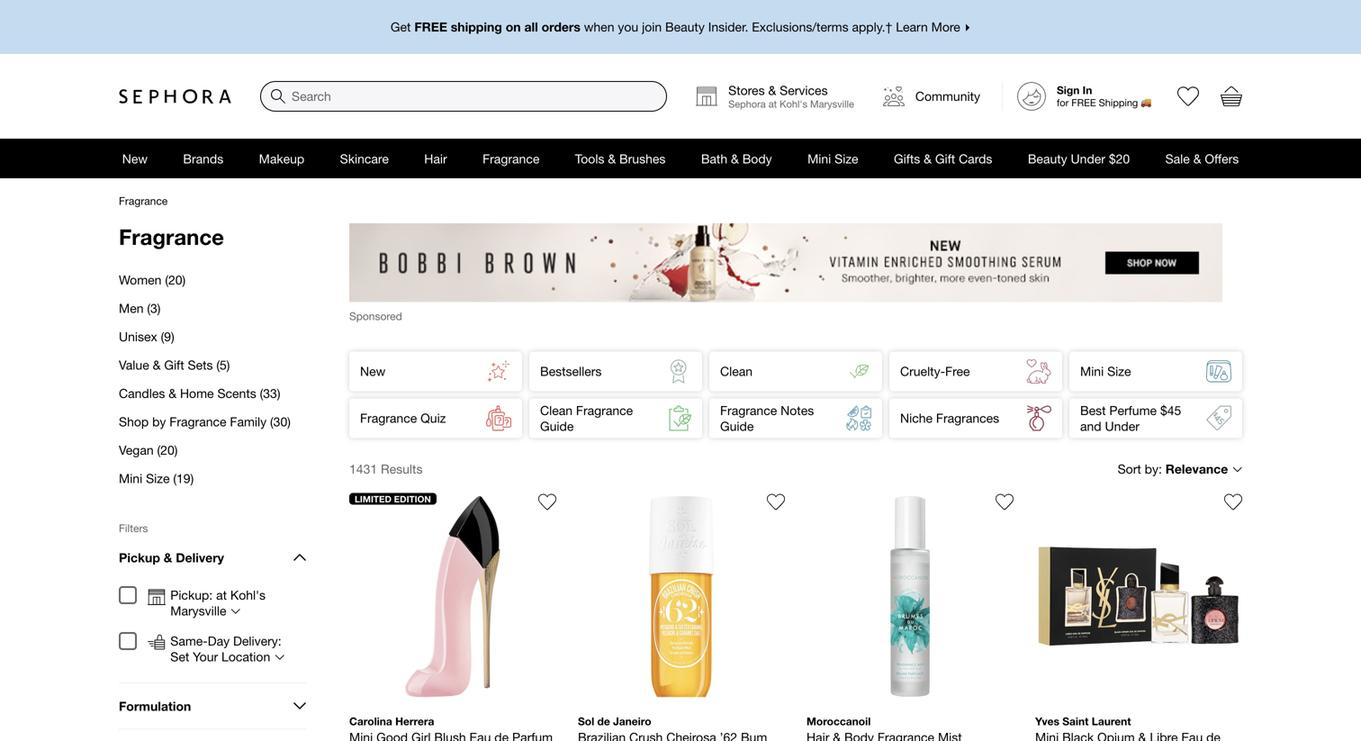 Task type: locate. For each thing, give the bounding box(es) containing it.
beauty
[[1028, 151, 1068, 166]]

unisex (9)
[[119, 329, 174, 344]]

guide inside the clean fragrance guide
[[540, 418, 574, 433]]

(20) up "mini size (19)"
[[157, 443, 178, 457]]

1 horizontal spatial free
[[1072, 97, 1096, 109]]

fragrance left notes
[[720, 403, 777, 418]]

gift for sets
[[164, 357, 184, 372]]

& right 'sale'
[[1194, 151, 1202, 166]]

& right gifts
[[924, 151, 932, 166]]

mini size up best
[[1080, 364, 1131, 379]]

(30)
[[270, 414, 291, 429]]

sol de janeiro - brazilian crush cheirosa '62 bum bum hair & body fragrance mist image
[[578, 493, 785, 700]]

community link
[[869, 68, 995, 124]]

$45
[[1161, 403, 1182, 418]]

🚚
[[1141, 97, 1151, 109]]

mini size link
[[790, 139, 876, 178], [1070, 351, 1243, 391]]

under
[[1071, 151, 1106, 166], [1105, 418, 1140, 433]]

fragrance down home
[[170, 414, 226, 429]]

0 vertical spatial free
[[414, 19, 447, 34]]

&
[[768, 83, 776, 98], [608, 151, 616, 166], [731, 151, 739, 166], [924, 151, 932, 166], [1194, 151, 1202, 166], [153, 357, 161, 372], [169, 386, 177, 401], [164, 550, 172, 565]]

0 horizontal spatial new link
[[104, 139, 165, 178]]

size for mini size (19) link
[[146, 471, 170, 486]]

& inside stores & services sephora at kohl's marysville
[[768, 83, 776, 98]]

men (3) link
[[119, 294, 306, 322]]

fragrance quiz link
[[349, 398, 522, 438]]

mini size (19) link
[[119, 464, 306, 492]]

0 vertical spatial (20)
[[165, 272, 186, 287]]

1 horizontal spatial by
[[1145, 461, 1159, 476]]

fragrance inside fragrance notes guide
[[720, 403, 777, 418]]

brands
[[183, 151, 224, 166]]

image de bannière avec contenu sponsorisé image
[[349, 223, 1223, 302]]

mini right body
[[808, 151, 831, 166]]

sol de janeiro link
[[578, 486, 792, 741]]

candles & home scents (33) link
[[119, 379, 306, 407]]

& inside popup button
[[1194, 151, 1202, 166]]

0 horizontal spatial mini size link
[[790, 139, 876, 178]]

0 vertical spatial by
[[152, 414, 166, 429]]

carolina herrera
[[349, 715, 434, 727]]

2 vertical spatial mini
[[119, 471, 142, 486]]

& right 'pickup'
[[164, 550, 172, 565]]

0 vertical spatial kohl's
[[780, 98, 808, 110]]

& right value
[[153, 357, 161, 372]]

1 vertical spatial mini size link
[[1070, 351, 1243, 391]]

0 horizontal spatial guide
[[540, 418, 574, 433]]

gift left cards at the top right
[[935, 151, 955, 166]]

bath & body link
[[683, 139, 790, 178]]

1 vertical spatial at
[[216, 587, 227, 602]]

bestsellers
[[540, 364, 602, 379]]

kohl's
[[780, 98, 808, 110], [230, 587, 266, 602]]

0 vertical spatial mini
[[808, 151, 831, 166]]

fragrance left quiz
[[360, 411, 417, 425]]

mini up best
[[1080, 364, 1104, 379]]

fragrance quiz
[[360, 411, 446, 425]]

0 horizontal spatial mini size
[[808, 151, 859, 166]]

(20) right women
[[165, 272, 186, 287]]

sale & offers button
[[1148, 139, 1257, 178]]

clean up fragrance notes guide
[[720, 364, 753, 379]]

1 horizontal spatial at
[[769, 98, 777, 110]]

at
[[769, 98, 777, 110], [216, 587, 227, 602]]

0 horizontal spatial mini
[[119, 471, 142, 486]]

None search field
[[260, 81, 667, 112]]

pickup: at kohl's marysville button
[[170, 587, 301, 619]]

& right "stores"
[[768, 83, 776, 98]]

pickup & delivery
[[119, 550, 224, 565]]

1 vertical spatial gift
[[164, 357, 184, 372]]

vegan (20)
[[119, 443, 178, 457]]

1 vertical spatial clean
[[540, 403, 573, 418]]

None field
[[260, 81, 667, 112]]

value
[[119, 357, 149, 372]]

mini size link up $45
[[1070, 351, 1243, 391]]

0 vertical spatial at
[[769, 98, 777, 110]]

0 vertical spatial size
[[835, 151, 859, 166]]

0 horizontal spatial at
[[216, 587, 227, 602]]

(19)
[[173, 471, 194, 486]]

marysville inside stores & services sephora at kohl's marysville
[[810, 98, 854, 110]]

shop by fragrance family (30)
[[119, 414, 291, 429]]

stores & services sephora at kohl's marysville
[[729, 83, 854, 110]]

by right sort
[[1145, 461, 1159, 476]]

kohl's inside pickup: at kohl's marysville
[[230, 587, 266, 602]]

0 horizontal spatial size
[[146, 471, 170, 486]]

community
[[916, 89, 980, 104]]

mini down 'vegan'
[[119, 471, 142, 486]]

1 horizontal spatial new
[[360, 364, 386, 379]]

new link for brands link
[[104, 139, 165, 178]]

free
[[945, 364, 970, 379]]

under down perfume
[[1105, 418, 1140, 433]]

tools & brushes
[[575, 151, 666, 166]]

clean down "bestsellers"
[[540, 403, 573, 418]]

cruelty-
[[900, 364, 945, 379]]

1 horizontal spatial size
[[835, 151, 859, 166]]

0 horizontal spatial clean
[[540, 403, 573, 418]]

under inside best perfume $45 and under
[[1105, 418, 1140, 433]]

janeiro
[[613, 715, 651, 727]]

mini size left gifts
[[808, 151, 859, 166]]

mini size link left gifts
[[790, 139, 876, 178]]

under left $20
[[1071, 151, 1106, 166]]

size left '(19)'
[[146, 471, 170, 486]]

fragrance
[[483, 151, 540, 166], [119, 194, 168, 207], [119, 224, 224, 249], [576, 403, 633, 418], [720, 403, 777, 418], [360, 411, 417, 425], [170, 414, 226, 429]]

clean fragrance guide link
[[529, 398, 702, 438]]

1431 results
[[349, 461, 423, 476]]

2 vertical spatial size
[[146, 471, 170, 486]]

1 vertical spatial new link
[[349, 351, 522, 391]]

clean link
[[709, 351, 882, 391]]

clean
[[720, 364, 753, 379], [540, 403, 573, 418]]

clean inside the clean fragrance guide
[[540, 403, 573, 418]]

1 vertical spatial marysville
[[170, 603, 226, 618]]

1 vertical spatial mini
[[1080, 364, 1104, 379]]

1 vertical spatial kohl's
[[230, 587, 266, 602]]

2 horizontal spatial mini
[[1080, 364, 1104, 379]]

2 guide from the left
[[720, 418, 754, 433]]

fragrances
[[936, 411, 1000, 425]]

perfume
[[1110, 403, 1157, 418]]

at right sephora
[[769, 98, 777, 110]]

$20
[[1109, 151, 1130, 166]]

relevance
[[1166, 461, 1228, 476]]

1 horizontal spatial mini
[[808, 151, 831, 166]]

& inside dropdown button
[[164, 550, 172, 565]]

all
[[524, 19, 538, 34]]

marysville down the services
[[810, 98, 854, 110]]

kohl's down the services
[[780, 98, 808, 110]]

fragrance right hair link
[[483, 151, 540, 166]]

new left brands link
[[122, 151, 148, 166]]

niche fragrances link
[[890, 398, 1062, 438]]

(20) for vegan (20)
[[157, 443, 178, 457]]

gift left the sets
[[164, 357, 184, 372]]

cards
[[959, 151, 993, 166]]

new
[[122, 151, 148, 166], [360, 364, 386, 379]]

0 vertical spatial under
[[1071, 151, 1106, 166]]

& right the tools
[[608, 151, 616, 166]]

new link up fragrance quiz link at the left bottom of the page
[[349, 351, 522, 391]]

scents
[[217, 386, 256, 401]]

in
[[1083, 84, 1092, 96]]

guide down "bestsellers"
[[540, 418, 574, 433]]

sign in to love moroccanoil - hair & body fragrance mist image
[[996, 493, 1014, 511]]

free inside free shipping on all orders button
[[414, 19, 447, 34]]

0 horizontal spatial kohl's
[[230, 587, 266, 602]]

under inside popup button
[[1071, 151, 1106, 166]]

guide inside fragrance notes guide
[[720, 418, 754, 433]]

cruelty-free
[[900, 364, 970, 379]]

free inside the sign in for free shipping 🚚
[[1072, 97, 1096, 109]]

mini
[[808, 151, 831, 166], [1080, 364, 1104, 379], [119, 471, 142, 486]]

0 horizontal spatial by
[[152, 414, 166, 429]]

fragrance up the women (20)
[[119, 224, 224, 249]]

free shipping on all orders
[[414, 19, 581, 34]]

1 guide from the left
[[540, 418, 574, 433]]

day
[[208, 633, 230, 648]]

guide
[[540, 418, 574, 433], [720, 418, 754, 433]]

1 horizontal spatial new link
[[349, 351, 522, 391]]

& right bath
[[731, 151, 739, 166]]

free down in
[[1072, 97, 1096, 109]]

at right pickup:
[[216, 587, 227, 602]]

fragrance inside the clean fragrance guide
[[576, 403, 633, 418]]

marysville down pickup:
[[170, 603, 226, 618]]

free left shipping
[[414, 19, 447, 34]]

1 horizontal spatial clean
[[720, 364, 753, 379]]

moroccanoil - hair & body fragrance mist image
[[807, 493, 1014, 700]]

marysville
[[810, 98, 854, 110], [170, 603, 226, 618]]

0 vertical spatial mini size
[[808, 151, 859, 166]]

size up perfume
[[1108, 364, 1131, 379]]

size left gifts
[[835, 151, 859, 166]]

by right shop
[[152, 414, 166, 429]]

1 vertical spatial under
[[1105, 418, 1140, 433]]

& left home
[[169, 386, 177, 401]]

kohl's up the delivery:
[[230, 587, 266, 602]]

1 horizontal spatial guide
[[720, 418, 754, 433]]

clean for clean
[[720, 364, 753, 379]]

makeup link
[[241, 139, 322, 178]]

0 vertical spatial clean
[[720, 364, 753, 379]]

1 horizontal spatial marysville
[[810, 98, 854, 110]]

and
[[1080, 418, 1102, 433]]

0 vertical spatial new link
[[104, 139, 165, 178]]

pickup: at kohl's marysville
[[170, 587, 266, 618]]

0 horizontal spatial marysville
[[170, 603, 226, 618]]

new down sponsored
[[360, 364, 386, 379]]

0 vertical spatial marysville
[[810, 98, 854, 110]]

candles
[[119, 386, 165, 401]]

sign
[[1057, 84, 1080, 96]]

0 horizontal spatial free
[[414, 19, 447, 34]]

value & gift sets (5)
[[119, 357, 230, 372]]

1 vertical spatial (20)
[[157, 443, 178, 457]]

makeup
[[259, 151, 305, 166]]

1 horizontal spatial kohl's
[[780, 98, 808, 110]]

marysville inside pickup: at kohl's marysville
[[170, 603, 226, 618]]

1 vertical spatial mini size
[[1080, 364, 1131, 379]]

niche
[[900, 411, 933, 425]]

sponsored
[[349, 310, 402, 322]]

delivery
[[176, 550, 224, 565]]

pickup
[[119, 550, 160, 565]]

mini for mini size "link" to the top
[[808, 151, 831, 166]]

saint
[[1063, 715, 1089, 727]]

size inside mini size (19) link
[[146, 471, 170, 486]]

1 vertical spatial free
[[1072, 97, 1096, 109]]

guide for clean
[[540, 418, 574, 433]]

orders
[[542, 19, 581, 34]]

0 horizontal spatial gift
[[164, 357, 184, 372]]

same-
[[170, 633, 208, 648]]

mini size (19)
[[119, 471, 194, 486]]

1 horizontal spatial gift
[[935, 151, 955, 166]]

fragrance down "bestsellers" link
[[576, 403, 633, 418]]

gifts
[[894, 151, 920, 166]]

0 horizontal spatial new
[[122, 151, 148, 166]]

0 vertical spatial gift
[[935, 151, 955, 166]]

2 horizontal spatial size
[[1108, 364, 1131, 379]]

1 vertical spatial by
[[1145, 461, 1159, 476]]

new link left brands
[[104, 139, 165, 178]]

guide down clean link
[[720, 418, 754, 433]]



Task type: vqa. For each thing, say whether or not it's contained in the screenshot.
Video icon
no



Task type: describe. For each thing, give the bounding box(es) containing it.
moroccanoil
[[807, 715, 871, 727]]

herrera
[[395, 715, 434, 727]]

de
[[597, 715, 610, 727]]

by for fragrance
[[152, 414, 166, 429]]

sign in to love carolina herrera - mini good girl blush eau de parfum image
[[538, 493, 556, 511]]

(5)
[[216, 357, 230, 372]]

sephora
[[729, 98, 766, 110]]

& for value
[[153, 357, 161, 372]]

pickup & delivery button
[[119, 535, 306, 580]]

same-day delivery: set your location
[[170, 633, 282, 664]]

brushes
[[619, 151, 666, 166]]

women (20) link
[[119, 266, 306, 294]]

your
[[193, 649, 218, 664]]

gift for cards
[[935, 151, 955, 166]]

results
[[381, 461, 423, 476]]

sol
[[578, 715, 594, 727]]

niche fragrances
[[900, 411, 1000, 425]]

guide for fragrance
[[720, 418, 754, 433]]

sale
[[1166, 151, 1190, 166]]

1 horizontal spatial mini size
[[1080, 364, 1131, 379]]

tools & brushes link
[[557, 139, 683, 178]]

& for candles
[[169, 386, 177, 401]]

& for sale
[[1194, 151, 1202, 166]]

carolina herrera - mini good girl blush eau de parfum image
[[349, 493, 556, 700]]

shop by fragrance family (30) link
[[119, 407, 306, 436]]

yves saint laurent
[[1035, 715, 1131, 727]]

sign in to love yves saint laurent - mini black opium & libre eau de parfum set image
[[1224, 493, 1243, 511]]

stores
[[729, 83, 765, 98]]

sign in to love sol de janeiro - brazilian crush cheirosa '62 bum bum hair & body fragrance mist image
[[767, 493, 785, 511]]

offers
[[1205, 151, 1239, 166]]

best
[[1080, 403, 1106, 418]]

edition
[[394, 493, 431, 504]]

brands link
[[165, 139, 241, 178]]

(33)
[[260, 386, 280, 401]]

kohl's inside stores & services sephora at kohl's marysville
[[780, 98, 808, 110]]

on
[[506, 19, 521, 34]]

0 vertical spatial mini size link
[[790, 139, 876, 178]]

fragrance notes guide
[[720, 403, 814, 433]]

skincare
[[340, 151, 389, 166]]

carolina
[[349, 715, 392, 727]]

quiz
[[421, 411, 446, 425]]

body
[[743, 151, 772, 166]]

1 vertical spatial new
[[360, 364, 386, 379]]

men
[[119, 301, 144, 316]]

free shipping on all orders button
[[119, 0, 1243, 54]]

women
[[119, 272, 162, 287]]

& for stores
[[768, 83, 776, 98]]

yves saint laurent - mini black opium & libre eau de parfum set image
[[1035, 493, 1243, 700]]

women (20)
[[119, 272, 186, 287]]

clean fragrance guide
[[540, 403, 633, 433]]

home
[[180, 386, 214, 401]]

clean for clean fragrance guide
[[540, 403, 573, 418]]

(20) for women (20)
[[165, 272, 186, 287]]

new link for "bestsellers" link
[[349, 351, 522, 391]]

hair link
[[407, 139, 465, 178]]

candles & home scents (33)
[[119, 386, 280, 401]]

& for pickup
[[164, 550, 172, 565]]

yves
[[1035, 715, 1060, 727]]

& for bath
[[731, 151, 739, 166]]

vegan (20) link
[[119, 436, 306, 464]]

at inside pickup: at kohl's marysville
[[216, 587, 227, 602]]

men (3)
[[119, 301, 161, 316]]

set
[[170, 649, 189, 664]]

services
[[780, 83, 828, 98]]

go to basket image
[[1221, 86, 1243, 107]]

sephora homepage image
[[119, 89, 231, 104]]

shop
[[119, 414, 149, 429]]

Search search field
[[261, 82, 666, 111]]

by for :
[[1145, 461, 1159, 476]]

family
[[230, 414, 267, 429]]

unisex (9) link
[[119, 322, 306, 351]]

size for mini size "link" to the top
[[835, 151, 859, 166]]

notes
[[781, 403, 814, 418]]

sort
[[1118, 461, 1141, 476]]

best perfume $45 and under
[[1080, 403, 1182, 433]]

bath & body
[[701, 151, 772, 166]]

laurent
[[1092, 715, 1131, 727]]

cruelty-free link
[[890, 351, 1062, 391]]

skincare link
[[322, 139, 407, 178]]

bath
[[701, 151, 728, 166]]

beauty under $20 button
[[1010, 139, 1148, 178]]

unisex
[[119, 329, 157, 344]]

(3)
[[147, 301, 161, 316]]

pickup:
[[170, 587, 213, 602]]

hair
[[424, 151, 447, 166]]

1 horizontal spatial mini size link
[[1070, 351, 1243, 391]]

bestsellers link
[[529, 351, 702, 391]]

same-day delivery: set your location button
[[170, 633, 301, 664]]

fragrance down brands link
[[119, 194, 168, 207]]

& for tools
[[608, 151, 616, 166]]

formulation button
[[119, 683, 306, 728]]

& for gifts
[[924, 151, 932, 166]]

limited edition
[[355, 493, 431, 504]]

sort by : relevance
[[1118, 461, 1228, 476]]

mini for mini size (19) link
[[119, 471, 142, 486]]

shipping
[[1099, 97, 1138, 109]]

1431
[[349, 461, 377, 476]]

0 vertical spatial new
[[122, 151, 148, 166]]

beauty under $20
[[1028, 151, 1130, 166]]

sets
[[188, 357, 213, 372]]

:
[[1159, 461, 1162, 476]]

sale & offers
[[1166, 151, 1239, 166]]

shipping
[[451, 19, 502, 34]]

at inside stores & services sephora at kohl's marysville
[[769, 98, 777, 110]]

1 vertical spatial size
[[1108, 364, 1131, 379]]



